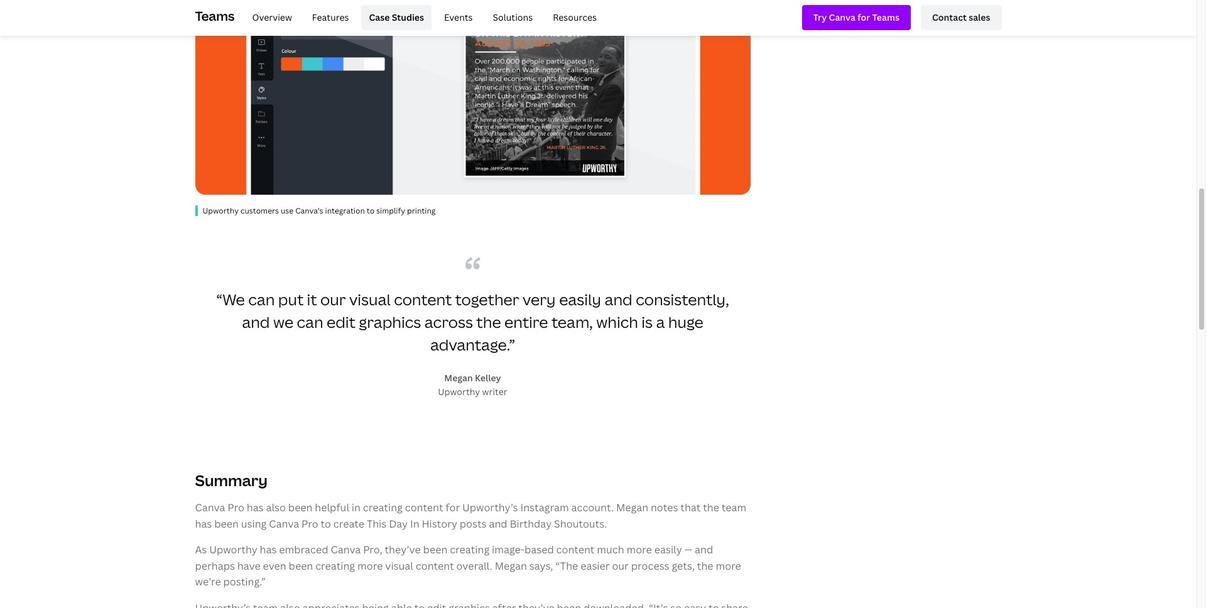 Task type: describe. For each thing, give the bounding box(es) containing it.
teams
[[195, 7, 235, 24]]

it
[[307, 289, 317, 310]]

case studies
[[369, 11, 424, 23]]

studies
[[392, 11, 424, 23]]

been left using
[[214, 517, 239, 531]]

"we can put it our visual content together very easily and consistently, and we can edit graphics across the entire team, which is a huge advantage."
[[216, 289, 730, 355]]

has for pro
[[247, 501, 264, 515]]

embraced
[[279, 543, 328, 557]]

use
[[281, 205, 294, 216]]

1 horizontal spatial canva
[[269, 517, 299, 531]]

1 vertical spatial has
[[195, 517, 212, 531]]

contact sales image
[[933, 11, 991, 25]]

summary
[[195, 470, 268, 491]]

—
[[685, 543, 693, 557]]

as
[[195, 543, 207, 557]]

and left we
[[242, 312, 270, 332]]

megan inside canva pro has also been helpful in creating content for upworthy's instagram account. megan notes that the team has been using canva pro to create this day in history posts and birthday shoutouts.
[[616, 501, 649, 515]]

megan inside megan kelley upworthy writer
[[445, 372, 473, 384]]

2 horizontal spatial creating
[[450, 543, 490, 557]]

very
[[523, 289, 556, 310]]

0 vertical spatial to
[[367, 205, 375, 216]]

in
[[410, 517, 420, 531]]

been down history
[[423, 543, 448, 557]]

upworthy inside megan kelley upworthy writer
[[438, 386, 480, 398]]

content down they've
[[416, 559, 454, 573]]

0 horizontal spatial can
[[248, 289, 275, 310]]

kelley
[[475, 372, 501, 384]]

0 vertical spatial upworthy
[[203, 205, 239, 216]]

canva's
[[295, 205, 323, 216]]

posts
[[460, 517, 487, 531]]

as upworthy has embraced canva pro, they've been creating image-based content much more easily — and perhaps have even been creating more visual content overall. megan says, "the easier our process gets, the more we're posting."
[[195, 543, 741, 589]]

in
[[352, 501, 361, 515]]

features
[[312, 11, 349, 23]]

quotation mark image
[[465, 257, 480, 270]]

content up "the
[[557, 543, 595, 557]]

1 horizontal spatial more
[[627, 543, 652, 557]]

consistently,
[[636, 289, 730, 310]]

also
[[266, 501, 286, 515]]

put
[[278, 289, 304, 310]]

been right also
[[288, 501, 313, 515]]

says,
[[530, 559, 553, 573]]

visual inside as upworthy has embraced canva pro, they've been creating image-based content much more easily — and perhaps have even been creating more visual content overall. megan says, "the easier our process gets, the more we're posting."
[[385, 559, 413, 573]]

overall.
[[457, 559, 493, 573]]

day
[[389, 517, 408, 531]]

much
[[597, 543, 624, 557]]

this
[[367, 517, 387, 531]]

together
[[455, 289, 520, 310]]

solutions link
[[485, 5, 541, 30]]

and inside as upworthy has embraced canva pro, they've been creating image-based content much more easily — and perhaps have even been creating more visual content overall. megan says, "the easier our process gets, the more we're posting."
[[695, 543, 714, 557]]

easily inside as upworthy has embraced canva pro, they've been creating image-based content much more easily — and perhaps have even been creating more visual content overall. megan says, "the easier our process gets, the more we're posting."
[[655, 543, 682, 557]]

history
[[422, 517, 457, 531]]

helpful
[[315, 501, 349, 515]]

upworthy's
[[463, 501, 518, 515]]

content inside canva pro has also been helpful in creating content for upworthy's instagram account. megan notes that the team has been using canva pro to create this day in history posts and birthday shoutouts.
[[405, 501, 443, 515]]

which
[[597, 312, 638, 332]]

birthday
[[510, 517, 552, 531]]

menu bar inside teams element
[[240, 5, 605, 30]]

case
[[369, 11, 390, 23]]

creating inside canva pro has also been helpful in creating content for upworthy's instagram account. megan notes that the team has been using canva pro to create this day in history posts and birthday shoutouts.
[[363, 501, 403, 515]]

entire
[[505, 312, 548, 332]]

megan inside as upworthy has embraced canva pro, they've been creating image-based content much more easily — and perhaps have even been creating more visual content overall. megan says, "the easier our process gets, the more we're posting."
[[495, 559, 527, 573]]

perhaps
[[195, 559, 235, 573]]

have
[[237, 559, 261, 573]]

based
[[525, 543, 554, 557]]

edit
[[327, 312, 356, 332]]

0 horizontal spatial pro
[[228, 501, 244, 515]]

shoutouts.
[[554, 517, 607, 531]]

1 horizontal spatial pro
[[302, 517, 318, 531]]

integration
[[325, 205, 365, 216]]

we
[[273, 312, 294, 332]]

visual inside ""we can put it our visual content together very easily and consistently, and we can edit graphics across the entire team, which is a huge advantage.""
[[349, 289, 391, 310]]

huge
[[669, 312, 704, 332]]

content inside ""we can put it our visual content together very easily and consistently, and we can edit graphics across the entire team, which is a huge advantage.""
[[394, 289, 452, 310]]

advantage."
[[430, 334, 515, 355]]



Task type: vqa. For each thing, say whether or not it's contained in the screenshot.
Page Title text field
no



Task type: locate. For each thing, give the bounding box(es) containing it.
canva down also
[[269, 517, 299, 531]]

posting."
[[223, 575, 266, 589]]

1 vertical spatial our
[[612, 559, 629, 573]]

instagram
[[521, 501, 569, 515]]

0 vertical spatial can
[[248, 289, 275, 310]]

we're
[[195, 575, 221, 589]]

can down it
[[297, 312, 323, 332]]

the inside as upworthy has embraced canva pro, they've been creating image-based content much more easily — and perhaps have even been creating more visual content overall. megan says, "the easier our process gets, the more we're posting."
[[697, 559, 714, 573]]

and
[[605, 289, 633, 310], [242, 312, 270, 332], [489, 517, 508, 531], [695, 543, 714, 557]]

can left put
[[248, 289, 275, 310]]

the down together
[[477, 312, 501, 332]]

overview
[[252, 11, 292, 23]]

0 vertical spatial megan
[[445, 372, 473, 384]]

the right that
[[703, 501, 720, 515]]

upworthy
[[203, 205, 239, 216], [438, 386, 480, 398], [209, 543, 257, 557]]

has up as
[[195, 517, 212, 531]]

content up across
[[394, 289, 452, 310]]

upworthy customers use canva's integration to simplify printing
[[203, 205, 436, 216]]

2 horizontal spatial more
[[716, 559, 741, 573]]

canva inside as upworthy has embraced canva pro, they've been creating image-based content much more easily — and perhaps have even been creating more visual content overall. megan says, "the easier our process gets, the more we're posting."
[[331, 543, 361, 557]]

case studies link
[[362, 5, 432, 30]]

upworthy left customers at the left top of page
[[203, 205, 239, 216]]

1 vertical spatial upworthy
[[438, 386, 480, 398]]

our inside as upworthy has embraced canva pro, they've been creating image-based content much more easily — and perhaps have even been creating more visual content overall. megan says, "the easier our process gets, the more we're posting."
[[612, 559, 629, 573]]

0 horizontal spatial megan
[[445, 372, 473, 384]]

has up even
[[260, 543, 277, 557]]

menu bar containing overview
[[240, 5, 605, 30]]

create
[[334, 517, 365, 531]]

1 horizontal spatial can
[[297, 312, 323, 332]]

the
[[477, 312, 501, 332], [703, 501, 720, 515], [697, 559, 714, 573]]

creating down embraced
[[316, 559, 355, 573]]

0 vertical spatial creating
[[363, 501, 403, 515]]

pro up using
[[228, 501, 244, 515]]

team,
[[552, 312, 593, 332]]

creating up this
[[363, 501, 403, 515]]

1 horizontal spatial our
[[612, 559, 629, 573]]

more down pro,
[[358, 559, 383, 573]]

across
[[425, 312, 473, 332]]

visual down they've
[[385, 559, 413, 573]]

has
[[247, 501, 264, 515], [195, 517, 212, 531], [260, 543, 277, 557]]

menu bar
[[240, 5, 605, 30]]

to inside canva pro has also been helpful in creating content for upworthy's instagram account. megan notes that the team has been using canva pro to create this day in history posts and birthday shoutouts.
[[321, 517, 331, 531]]

more up process
[[627, 543, 652, 557]]

0 vertical spatial the
[[477, 312, 501, 332]]

been
[[288, 501, 313, 515], [214, 517, 239, 531], [423, 543, 448, 557], [289, 559, 313, 573]]

more
[[627, 543, 652, 557], [358, 559, 383, 573], [716, 559, 741, 573]]

0 horizontal spatial to
[[321, 517, 331, 531]]

visual up graphics on the left of the page
[[349, 289, 391, 310]]

1 vertical spatial megan
[[616, 501, 649, 515]]

features link
[[305, 5, 357, 30]]

and up which
[[605, 289, 633, 310]]

2 vertical spatial the
[[697, 559, 714, 573]]

our down much
[[612, 559, 629, 573]]

can
[[248, 289, 275, 310], [297, 312, 323, 332]]

1 horizontal spatial megan
[[495, 559, 527, 573]]

our inside ""we can put it our visual content together very easily and consistently, and we can edit graphics across the entire team, which is a huge advantage.""
[[321, 289, 346, 310]]

pro
[[228, 501, 244, 515], [302, 517, 318, 531]]

events
[[444, 11, 473, 23]]

2 horizontal spatial canva
[[331, 543, 361, 557]]

gets,
[[672, 559, 695, 573]]

image-
[[492, 543, 525, 557]]

customers
[[241, 205, 279, 216]]

0 horizontal spatial easily
[[559, 289, 602, 310]]

megan left notes
[[616, 501, 649, 515]]

easily
[[559, 289, 602, 310], [655, 543, 682, 557]]

megan kelley upworthy writer
[[438, 372, 508, 398]]

easily left —
[[655, 543, 682, 557]]

even
[[263, 559, 286, 573]]

and inside canva pro has also been helpful in creating content for upworthy's instagram account. megan notes that the team has been using canva pro to create this day in history posts and birthday shoutouts.
[[489, 517, 508, 531]]

1 horizontal spatial to
[[367, 205, 375, 216]]

they've
[[385, 543, 421, 557]]

1 vertical spatial easily
[[655, 543, 682, 557]]

2 vertical spatial canva
[[331, 543, 361, 557]]

the right gets,
[[697, 559, 714, 573]]

for
[[446, 501, 460, 515]]

creating up overall.
[[450, 543, 490, 557]]

0 vertical spatial easily
[[559, 289, 602, 310]]

2 horizontal spatial megan
[[616, 501, 649, 515]]

writer
[[482, 386, 508, 398]]

1 vertical spatial visual
[[385, 559, 413, 573]]

our right it
[[321, 289, 346, 310]]

that
[[681, 501, 701, 515]]

simplify
[[376, 205, 405, 216]]

account.
[[572, 501, 614, 515]]

canva pro has also been helpful in creating content for upworthy's instagram account. megan notes that the team has been using canva pro to create this day in history posts and birthday shoutouts.
[[195, 501, 747, 531]]

canva down "summary"
[[195, 501, 225, 515]]

easier
[[581, 559, 610, 573]]

visual
[[349, 289, 391, 310], [385, 559, 413, 573]]

has up using
[[247, 501, 264, 515]]

0 vertical spatial canva
[[195, 501, 225, 515]]

resources
[[553, 11, 597, 23]]

to
[[367, 205, 375, 216], [321, 517, 331, 531]]

to left the simplify
[[367, 205, 375, 216]]

resources link
[[546, 5, 605, 30]]

0 vertical spatial pro
[[228, 501, 244, 515]]

has for upworthy
[[260, 543, 277, 557]]

content
[[394, 289, 452, 310], [405, 501, 443, 515], [557, 543, 595, 557], [416, 559, 454, 573]]

overview link
[[245, 5, 300, 30]]

using
[[241, 517, 267, 531]]

content up in
[[405, 501, 443, 515]]

easily inside ""we can put it our visual content together very easily and consistently, and we can edit graphics across the entire team, which is a huge advantage.""
[[559, 289, 602, 310]]

been down embraced
[[289, 559, 313, 573]]

1 horizontal spatial easily
[[655, 543, 682, 557]]

2 vertical spatial upworthy
[[209, 543, 257, 557]]

0 horizontal spatial more
[[358, 559, 383, 573]]

teams element
[[195, 0, 1002, 35]]

graphics
[[359, 312, 421, 332]]

canva
[[195, 501, 225, 515], [269, 517, 299, 531], [331, 543, 361, 557]]

megan left kelley
[[445, 372, 473, 384]]

a
[[656, 312, 665, 332]]

and right —
[[695, 543, 714, 557]]

0 horizontal spatial our
[[321, 289, 346, 310]]

2 vertical spatial has
[[260, 543, 277, 557]]

0 horizontal spatial canva
[[195, 501, 225, 515]]

more right gets,
[[716, 559, 741, 573]]

megan down image- on the left of the page
[[495, 559, 527, 573]]

creating
[[363, 501, 403, 515], [450, 543, 490, 557], [316, 559, 355, 573]]

has inside as upworthy has embraced canva pro, they've been creating image-based content much more easily — and perhaps have even been creating more visual content overall. megan says, "the easier our process gets, the more we're posting."
[[260, 543, 277, 557]]

printing
[[407, 205, 436, 216]]

events link
[[437, 5, 480, 30]]

1 vertical spatial creating
[[450, 543, 490, 557]]

solutions
[[493, 11, 533, 23]]

0 vertical spatial our
[[321, 289, 346, 310]]

notes
[[651, 501, 678, 515]]

1 vertical spatial pro
[[302, 517, 318, 531]]

"the
[[556, 559, 578, 573]]

1 vertical spatial to
[[321, 517, 331, 531]]

process
[[631, 559, 670, 573]]

upworthy up have
[[209, 543, 257, 557]]

pro,
[[363, 543, 382, 557]]

is
[[642, 312, 653, 332]]

the inside ""we can put it our visual content together very easily and consistently, and we can edit graphics across the entire team, which is a huge advantage.""
[[477, 312, 501, 332]]

upworthy down kelley
[[438, 386, 480, 398]]

the inside canva pro has also been helpful in creating content for upworthy's instagram account. megan notes that the team has been using canva pro to create this day in history posts and birthday shoutouts.
[[703, 501, 720, 515]]

2 vertical spatial creating
[[316, 559, 355, 573]]

1 horizontal spatial creating
[[363, 501, 403, 515]]

team
[[722, 501, 747, 515]]

canva down create
[[331, 543, 361, 557]]

0 vertical spatial has
[[247, 501, 264, 515]]

and down upworthy's
[[489, 517, 508, 531]]

1 vertical spatial can
[[297, 312, 323, 332]]

easily up team,
[[559, 289, 602, 310]]

"we
[[216, 289, 245, 310]]

0 horizontal spatial creating
[[316, 559, 355, 573]]

pro up embraced
[[302, 517, 318, 531]]

our
[[321, 289, 346, 310], [612, 559, 629, 573]]

1 vertical spatial the
[[703, 501, 720, 515]]

1 vertical spatial canva
[[269, 517, 299, 531]]

0 vertical spatial visual
[[349, 289, 391, 310]]

2 vertical spatial megan
[[495, 559, 527, 573]]

upworthy inside as upworthy has embraced canva pro, they've been creating image-based content much more easily — and perhaps have even been creating more visual content overall. megan says, "the easier our process gets, the more we're posting."
[[209, 543, 257, 557]]

megan
[[445, 372, 473, 384], [616, 501, 649, 515], [495, 559, 527, 573]]

to down helpful
[[321, 517, 331, 531]]



